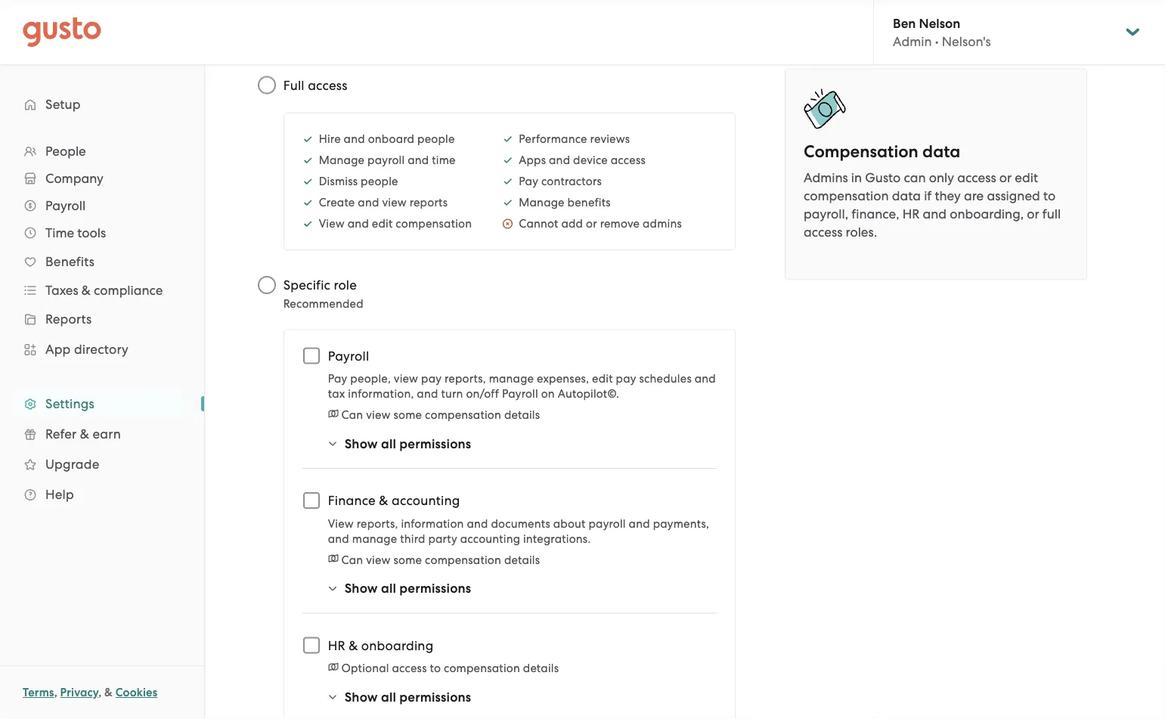 Task type: describe. For each thing, give the bounding box(es) containing it.
compensation data
[[804, 142, 961, 162]]

recommended
[[284, 297, 364, 310]]

3 all from the top
[[381, 690, 397, 705]]

1 horizontal spatial or
[[1000, 170, 1012, 185]]

payroll inside view reports, information and documents about payroll and payments, and manage third party accounting integrations.
[[589, 517, 626, 530]]

edit for pay people, view pay reports, manage expenses, edit pay schedules and tax information, and turn on/off payroll on autopilot©.
[[592, 372, 613, 385]]

pay people, view pay reports, manage expenses, edit pay schedules and tax information, and turn on/off payroll on autopilot©.
[[328, 372, 716, 401]]

hr inside "admins in gusto can only access or edit compensation data if they are assigned to payroll, finance, hr and onboarding, or full access roles."
[[903, 206, 920, 221]]

& left cookies 'button'
[[104, 686, 113, 700]]

1 , from the left
[[54, 686, 57, 700]]

about
[[554, 517, 586, 530]]

benefits
[[45, 254, 95, 269]]

contractors
[[542, 175, 602, 188]]

payroll button
[[15, 192, 189, 219]]

cannot
[[519, 217, 559, 230]]

Payroll checkbox
[[295, 339, 328, 373]]

details for finance & accounting
[[505, 553, 540, 567]]

information,
[[348, 387, 414, 401]]

Full access radio
[[250, 68, 284, 102]]

& for hr
[[349, 638, 358, 653]]

reviews
[[591, 132, 630, 146]]

only
[[930, 170, 955, 185]]

access up are
[[958, 170, 997, 185]]

refer
[[45, 427, 77, 442]]

show all permissions for finance & accounting
[[345, 581, 472, 597]]

0 horizontal spatial to
[[430, 662, 441, 675]]

view up view and edit compensation
[[382, 196, 407, 209]]

performance
[[519, 132, 588, 146]]

turn
[[441, 387, 463, 401]]

specific role
[[284, 278, 357, 293]]

accounting inside view reports, information and documents about payroll and payments, and manage third party accounting integrations.
[[461, 532, 521, 545]]

app
[[45, 342, 71, 357]]

taxes
[[45, 283, 78, 298]]

terms
[[23, 686, 54, 700]]

finance,
[[852, 206, 900, 221]]

time tools
[[45, 225, 106, 241]]

privacy
[[60, 686, 98, 700]]

& for taxes
[[82, 283, 91, 298]]

Finance & accounting checkbox
[[295, 484, 328, 517]]

tax
[[328, 387, 345, 401]]

company button
[[15, 165, 189, 192]]

schedules
[[640, 372, 692, 385]]

are
[[965, 188, 984, 203]]

app directory
[[45, 342, 129, 357]]

and down finance
[[328, 532, 349, 545]]

cookies button
[[116, 684, 158, 702]]

refer & earn
[[45, 427, 121, 442]]

time
[[45, 225, 74, 241]]

and down create
[[348, 217, 369, 230]]

help link
[[15, 481, 189, 508]]

terms , privacy , & cookies
[[23, 686, 158, 700]]

0 vertical spatial people
[[418, 132, 455, 146]]

and up pay contractors
[[549, 154, 571, 167]]

0 horizontal spatial edit
[[372, 217, 393, 230]]

2 pay from the left
[[616, 372, 637, 385]]

time tools button
[[15, 219, 189, 247]]

reports, inside view reports, information and documents about payroll and payments, and manage third party accounting integrations.
[[357, 517, 398, 530]]

and left documents
[[467, 517, 488, 530]]

3 show from the top
[[345, 690, 378, 705]]

apps and device access
[[519, 154, 646, 167]]

taxes & compliance
[[45, 283, 163, 298]]

autopilot©.
[[558, 387, 620, 401]]

2 , from the left
[[98, 686, 102, 700]]

dismiss people
[[319, 175, 398, 188]]

payroll inside pay people, view pay reports, manage expenses, edit pay schedules and tax information, and turn on/off payroll on autopilot©.
[[502, 387, 539, 401]]

some for finance & accounting
[[394, 553, 422, 567]]

access inside list
[[611, 154, 646, 167]]

optional access to compensation details
[[342, 662, 559, 675]]

access down payroll,
[[804, 224, 843, 239]]

admins
[[643, 217, 682, 230]]

performance reviews
[[519, 132, 630, 146]]

third
[[400, 532, 426, 545]]

can for payroll
[[342, 409, 363, 422]]

show for finance & accounting
[[345, 581, 378, 597]]

view for view and edit compensation
[[319, 217, 345, 230]]

information
[[401, 517, 464, 530]]

pay for pay contractors
[[519, 175, 539, 188]]

hr & onboarding
[[328, 638, 434, 653]]

full
[[1043, 206, 1062, 221]]

app directory link
[[15, 336, 189, 363]]

setup
[[45, 97, 81, 112]]

pay for pay people, view pay reports, manage expenses, edit pay schedules and tax information, and turn on/off payroll on autopilot©.
[[328, 372, 348, 385]]

ben
[[893, 15, 916, 31]]

view down finance & accounting
[[366, 553, 391, 567]]

permissions for finance & accounting
[[400, 581, 472, 597]]

data inside "admins in gusto can only access or edit compensation data if they are assigned to payroll, finance, hr and onboarding, or full access roles."
[[893, 188, 921, 203]]

admin
[[893, 34, 932, 49]]

party
[[428, 532, 458, 545]]

and inside "admins in gusto can only access or edit compensation data if they are assigned to payroll, finance, hr and onboarding, or full access roles."
[[923, 206, 947, 221]]

integrations.
[[523, 532, 591, 545]]

they
[[935, 188, 961, 203]]

HR & onboarding checkbox
[[295, 629, 328, 662]]

compensation inside "admins in gusto can only access or edit compensation data if they are assigned to payroll, finance, hr and onboarding, or full access roles."
[[804, 188, 889, 203]]

roles.
[[846, 224, 878, 239]]

people,
[[351, 372, 391, 385]]

to inside "admins in gusto can only access or edit compensation data if they are assigned to payroll, finance, hr and onboarding, or full access roles."
[[1044, 188, 1056, 203]]

all for finance & accounting
[[381, 581, 397, 597]]

view down information,
[[366, 409, 391, 422]]

0 vertical spatial accounting
[[392, 493, 460, 508]]

finance
[[328, 493, 376, 508]]

gusto navigation element
[[0, 65, 204, 534]]

help
[[45, 487, 74, 502]]

people button
[[15, 138, 189, 165]]

or inside list
[[586, 217, 598, 230]]

on
[[541, 387, 555, 401]]



Task type: vqa. For each thing, say whether or not it's contained in the screenshot.
Choose's a
no



Task type: locate. For each thing, give the bounding box(es) containing it.
pay inside list
[[519, 175, 539, 188]]

pay up the tax
[[328, 372, 348, 385]]

1 vertical spatial view
[[328, 517, 354, 530]]

hire and onboard people
[[319, 132, 455, 146]]

in
[[852, 170, 863, 185]]

people
[[45, 144, 86, 159]]

benefits
[[568, 196, 611, 209]]

& for finance
[[379, 493, 389, 508]]

payroll
[[45, 198, 86, 213], [328, 348, 369, 364], [502, 387, 539, 401]]

0 horizontal spatial hr
[[328, 638, 346, 653]]

1 vertical spatial hr
[[328, 638, 346, 653]]

payroll inside dropdown button
[[45, 198, 86, 213]]

& right finance
[[379, 493, 389, 508]]

pay down apps
[[519, 175, 539, 188]]

add
[[562, 217, 583, 230]]

hr
[[903, 206, 920, 221], [328, 638, 346, 653]]

1 show from the top
[[345, 436, 378, 452]]

1 all from the top
[[381, 436, 397, 452]]

1 vertical spatial permissions
[[400, 581, 472, 597]]

all
[[381, 436, 397, 452], [381, 581, 397, 597], [381, 690, 397, 705]]

& left earn
[[80, 427, 89, 442]]

, left privacy link
[[54, 686, 57, 700]]

manage benefits
[[519, 196, 611, 209]]

hire
[[319, 132, 341, 146]]

0 horizontal spatial reports,
[[357, 517, 398, 530]]

apps
[[519, 154, 546, 167]]

, left cookies 'button'
[[98, 686, 102, 700]]

permissions down party
[[400, 581, 472, 597]]

0 vertical spatial data
[[923, 142, 961, 162]]

create and view reports
[[319, 196, 448, 209]]

2 horizontal spatial list
[[503, 132, 682, 232]]

gusto
[[866, 170, 901, 185]]

list containing hire and onboard people
[[302, 132, 472, 232]]

show down optional
[[345, 690, 378, 705]]

show for payroll
[[345, 436, 378, 452]]

pay left schedules
[[616, 372, 637, 385]]

0 horizontal spatial people
[[361, 175, 398, 188]]

0 vertical spatial show
[[345, 436, 378, 452]]

access
[[308, 78, 348, 93], [611, 154, 646, 167], [958, 170, 997, 185], [804, 224, 843, 239], [392, 662, 427, 675]]

0 horizontal spatial data
[[893, 188, 921, 203]]

view
[[319, 217, 345, 230], [328, 517, 354, 530]]

device
[[574, 154, 608, 167]]

people up time
[[418, 132, 455, 146]]

people up create and view reports
[[361, 175, 398, 188]]

accounting up 'information'
[[392, 493, 460, 508]]

2 vertical spatial all
[[381, 690, 397, 705]]

view inside view reports, information and documents about payroll and payments, and manage third party accounting integrations.
[[328, 517, 354, 530]]

show all permissions for payroll
[[345, 436, 472, 452]]

on/off
[[466, 387, 499, 401]]

1 vertical spatial to
[[430, 662, 441, 675]]

list
[[302, 132, 472, 232], [503, 132, 682, 232], [0, 138, 204, 510]]

payroll up people,
[[328, 348, 369, 364]]

0 vertical spatial show all permissions
[[345, 436, 472, 452]]

or up assigned
[[1000, 170, 1012, 185]]

1 vertical spatial manage
[[519, 196, 565, 209]]

manage payroll and time
[[319, 154, 456, 167]]

time
[[432, 154, 456, 167]]

2 can view some compensation details from the top
[[342, 553, 540, 567]]

1 horizontal spatial pay
[[519, 175, 539, 188]]

tools
[[77, 225, 106, 241]]

onboarding
[[362, 638, 434, 653]]

0 vertical spatial manage
[[489, 372, 534, 385]]

1 vertical spatial pay
[[328, 372, 348, 385]]

1 horizontal spatial list
[[302, 132, 472, 232]]

1 horizontal spatial data
[[923, 142, 961, 162]]

pay inside pay people, view pay reports, manage expenses, edit pay schedules and tax information, and turn on/off payroll on autopilot©.
[[328, 372, 348, 385]]

1 horizontal spatial reports,
[[445, 372, 486, 385]]

or right add at top
[[586, 217, 598, 230]]

0 horizontal spatial list
[[0, 138, 204, 510]]

data
[[923, 142, 961, 162], [893, 188, 921, 203]]

can view some compensation details for payroll
[[342, 409, 540, 422]]

compensation
[[804, 142, 919, 162]]

1 horizontal spatial ,
[[98, 686, 102, 700]]

compliance
[[94, 283, 163, 298]]

can
[[342, 409, 363, 422], [342, 553, 363, 567]]

2 show from the top
[[345, 581, 378, 597]]

and down the if at the right of the page
[[923, 206, 947, 221]]

1 vertical spatial reports,
[[357, 517, 398, 530]]

1 horizontal spatial payroll
[[328, 348, 369, 364]]

payroll
[[368, 154, 405, 167], [589, 517, 626, 530]]

1 vertical spatial edit
[[372, 217, 393, 230]]

some for payroll
[[394, 409, 422, 422]]

some down information,
[[394, 409, 422, 422]]

view down finance
[[328, 517, 354, 530]]

0 vertical spatial details
[[505, 409, 540, 422]]

2 vertical spatial permissions
[[400, 690, 472, 705]]

edit
[[1016, 170, 1039, 185], [372, 217, 393, 230], [592, 372, 613, 385]]

0 vertical spatial some
[[394, 409, 422, 422]]

0 vertical spatial pay
[[519, 175, 539, 188]]

expenses,
[[537, 372, 590, 385]]

can
[[904, 170, 926, 185]]

and left payments,
[[629, 517, 650, 530]]

specific
[[284, 278, 331, 293]]

hr right finance,
[[903, 206, 920, 221]]

manage
[[489, 372, 534, 385], [352, 532, 397, 545]]

dismiss
[[319, 175, 358, 188]]

edit down create and view reports
[[372, 217, 393, 230]]

some down third
[[394, 553, 422, 567]]

1 vertical spatial manage
[[352, 532, 397, 545]]

0 vertical spatial manage
[[319, 154, 365, 167]]

1 horizontal spatial payroll
[[589, 517, 626, 530]]

reports
[[410, 196, 448, 209]]

manage left third
[[352, 532, 397, 545]]

0 horizontal spatial manage
[[319, 154, 365, 167]]

1 vertical spatial show all permissions
[[345, 581, 472, 597]]

reports, up turn
[[445, 372, 486, 385]]

1 vertical spatial details
[[505, 553, 540, 567]]

&
[[82, 283, 91, 298], [80, 427, 89, 442], [379, 493, 389, 508], [349, 638, 358, 653], [104, 686, 113, 700]]

0 vertical spatial can
[[342, 409, 363, 422]]

full access
[[284, 78, 348, 93]]

1 can from the top
[[342, 409, 363, 422]]

2 vertical spatial edit
[[592, 372, 613, 385]]

or
[[1000, 170, 1012, 185], [1028, 206, 1040, 221], [586, 217, 598, 230]]

0 horizontal spatial or
[[586, 217, 598, 230]]

1 vertical spatial show
[[345, 581, 378, 597]]

terms link
[[23, 686, 54, 700]]

pay up turn
[[421, 372, 442, 385]]

1 vertical spatial accounting
[[461, 532, 521, 545]]

0 vertical spatial to
[[1044, 188, 1056, 203]]

1 pay from the left
[[421, 372, 442, 385]]

0 vertical spatial hr
[[903, 206, 920, 221]]

0 vertical spatial view
[[319, 217, 345, 230]]

manage for manage benefits
[[519, 196, 565, 209]]

1 vertical spatial all
[[381, 581, 397, 597]]

0 vertical spatial permissions
[[400, 436, 472, 452]]

nelson
[[920, 15, 961, 31]]

and left time
[[408, 154, 429, 167]]

0 vertical spatial edit
[[1016, 170, 1039, 185]]

to down onboarding
[[430, 662, 441, 675]]

settings
[[45, 396, 94, 412]]

manage up dismiss
[[319, 154, 365, 167]]

Specific role radio
[[250, 269, 284, 302]]

0 horizontal spatial payroll
[[368, 154, 405, 167]]

show down information,
[[345, 436, 378, 452]]

full
[[284, 78, 305, 93]]

view and edit compensation
[[319, 217, 472, 230]]

1 vertical spatial people
[[361, 175, 398, 188]]

1 vertical spatial can
[[342, 553, 363, 567]]

nelson's
[[942, 34, 992, 49]]

if
[[925, 188, 932, 203]]

manage up cannot in the top of the page
[[519, 196, 565, 209]]

privacy link
[[60, 686, 98, 700]]

1 permissions from the top
[[400, 436, 472, 452]]

0 horizontal spatial ,
[[54, 686, 57, 700]]

2 can from the top
[[342, 553, 363, 567]]

1 vertical spatial payroll
[[328, 348, 369, 364]]

& right taxes
[[82, 283, 91, 298]]

& for refer
[[80, 427, 89, 442]]

1 horizontal spatial hr
[[903, 206, 920, 221]]

2 horizontal spatial edit
[[1016, 170, 1039, 185]]

cookies
[[116, 686, 158, 700]]

payroll inside list
[[368, 154, 405, 167]]

can view some compensation details down turn
[[342, 409, 540, 422]]

assigned
[[988, 188, 1041, 203]]

0 vertical spatial all
[[381, 436, 397, 452]]

reports, inside pay people, view pay reports, manage expenses, edit pay schedules and tax information, and turn on/off payroll on autopilot©.
[[445, 372, 486, 385]]

show all permissions
[[345, 436, 472, 452], [345, 581, 472, 597], [345, 690, 472, 705]]

reports, down finance & accounting
[[357, 517, 398, 530]]

manage up the on/off
[[489, 372, 534, 385]]

can view some compensation details for finance & accounting
[[342, 553, 540, 567]]

company
[[45, 171, 103, 186]]

list containing performance reviews
[[503, 132, 682, 232]]

2 horizontal spatial or
[[1028, 206, 1040, 221]]

0 horizontal spatial pay
[[328, 372, 348, 385]]

documents
[[491, 517, 551, 530]]

can view some compensation details down party
[[342, 553, 540, 567]]

0 vertical spatial payroll
[[45, 198, 86, 213]]

view for view reports, information and documents about payroll and payments, and manage third party accounting integrations.
[[328, 517, 354, 530]]

accounting
[[392, 493, 460, 508], [461, 532, 521, 545]]

2 vertical spatial show all permissions
[[345, 690, 472, 705]]

1 horizontal spatial pay
[[616, 372, 637, 385]]

hr up optional
[[328, 638, 346, 653]]

0 vertical spatial reports,
[[445, 372, 486, 385]]

1 horizontal spatial manage
[[519, 196, 565, 209]]

finance & accounting
[[328, 493, 460, 508]]

show all permissions down third
[[345, 581, 472, 597]]

can down finance
[[342, 553, 363, 567]]

payroll up time
[[45, 198, 86, 213]]

refer & earn link
[[15, 421, 189, 448]]

view inside pay people, view pay reports, manage expenses, edit pay schedules and tax information, and turn on/off payroll on autopilot©.
[[394, 372, 418, 385]]

1 horizontal spatial edit
[[592, 372, 613, 385]]

show all permissions down optional access to compensation details
[[345, 690, 472, 705]]

pay contractors
[[519, 175, 602, 188]]

details for payroll
[[505, 409, 540, 422]]

edit for admins in gusto can only access or edit compensation data if they are assigned to payroll, finance, hr and onboarding, or full access roles.
[[1016, 170, 1039, 185]]

ben nelson admin • nelson's
[[893, 15, 992, 49]]

pay
[[421, 372, 442, 385], [616, 372, 637, 385]]

2 vertical spatial details
[[523, 662, 559, 675]]

details
[[505, 409, 540, 422], [505, 553, 540, 567], [523, 662, 559, 675]]

3 permissions from the top
[[400, 690, 472, 705]]

1 horizontal spatial people
[[418, 132, 455, 146]]

1 horizontal spatial manage
[[489, 372, 534, 385]]

permissions for payroll
[[400, 436, 472, 452]]

or left "full"
[[1028, 206, 1040, 221]]

optional
[[342, 662, 389, 675]]

edit up assigned
[[1016, 170, 1039, 185]]

1 vertical spatial data
[[893, 188, 921, 203]]

1 horizontal spatial to
[[1044, 188, 1056, 203]]

settings link
[[15, 390, 189, 418]]

•
[[936, 34, 939, 49]]

manage inside view reports, information and documents about payroll and payments, and manage third party accounting integrations.
[[352, 532, 397, 545]]

earn
[[93, 427, 121, 442]]

0 vertical spatial payroll
[[368, 154, 405, 167]]

3 show all permissions from the top
[[345, 690, 472, 705]]

permissions down turn
[[400, 436, 472, 452]]

and left turn
[[417, 387, 438, 401]]

1 vertical spatial can view some compensation details
[[342, 553, 540, 567]]

permissions down optional access to compensation details
[[400, 690, 472, 705]]

list containing people
[[0, 138, 204, 510]]

access down onboarding
[[392, 662, 427, 675]]

0 horizontal spatial pay
[[421, 372, 442, 385]]

1 some from the top
[[394, 409, 422, 422]]

and right hire
[[344, 132, 365, 146]]

can for finance & accounting
[[342, 553, 363, 567]]

1 show all permissions from the top
[[345, 436, 472, 452]]

2 show all permissions from the top
[[345, 581, 472, 597]]

0 horizontal spatial manage
[[352, 532, 397, 545]]

all up hr & onboarding
[[381, 581, 397, 597]]

0 horizontal spatial payroll
[[45, 198, 86, 213]]

cannot add or remove admins
[[519, 217, 682, 230]]

and down dismiss people
[[358, 196, 379, 209]]

some
[[394, 409, 422, 422], [394, 553, 422, 567]]

all down optional
[[381, 690, 397, 705]]

can down the tax
[[342, 409, 363, 422]]

edit inside pay people, view pay reports, manage expenses, edit pay schedules and tax information, and turn on/off payroll on autopilot©.
[[592, 372, 613, 385]]

pay
[[519, 175, 539, 188], [328, 372, 348, 385]]

2 vertical spatial payroll
[[502, 387, 539, 401]]

& inside dropdown button
[[82, 283, 91, 298]]

manage inside pay people, view pay reports, manage expenses, edit pay schedules and tax information, and turn on/off payroll on autopilot©.
[[489, 372, 534, 385]]

data down 'can'
[[893, 188, 921, 203]]

show all permissions down information,
[[345, 436, 472, 452]]

2 horizontal spatial payroll
[[502, 387, 539, 401]]

edit up autopilot©.
[[592, 372, 613, 385]]

payroll,
[[804, 206, 849, 221]]

upgrade
[[45, 457, 99, 472]]

payroll down hire and onboard people
[[368, 154, 405, 167]]

edit inside "admins in gusto can only access or edit compensation data if they are assigned to payroll, finance, hr and onboarding, or full access roles."
[[1016, 170, 1039, 185]]

payroll left on
[[502, 387, 539, 401]]

upgrade link
[[15, 451, 189, 478]]

home image
[[23, 17, 101, 47]]

payroll right the about
[[589, 517, 626, 530]]

accounting down documents
[[461, 532, 521, 545]]

1 can view some compensation details from the top
[[342, 409, 540, 422]]

view down create
[[319, 217, 345, 230]]

access down reviews
[[611, 154, 646, 167]]

payments,
[[653, 517, 710, 530]]

1 vertical spatial payroll
[[589, 517, 626, 530]]

data up only
[[923, 142, 961, 162]]

1 vertical spatial some
[[394, 553, 422, 567]]

all for payroll
[[381, 436, 397, 452]]

all down information,
[[381, 436, 397, 452]]

2 vertical spatial show
[[345, 690, 378, 705]]

reports
[[45, 312, 92, 327]]

and right schedules
[[695, 372, 716, 385]]

2 all from the top
[[381, 581, 397, 597]]

0 vertical spatial can view some compensation details
[[342, 409, 540, 422]]

manage for manage payroll and time
[[319, 154, 365, 167]]

setup link
[[15, 91, 189, 118]]

onboard
[[368, 132, 415, 146]]

2 permissions from the top
[[400, 581, 472, 597]]

taxes & compliance button
[[15, 277, 189, 304]]

& up optional
[[349, 638, 358, 653]]

2 some from the top
[[394, 553, 422, 567]]

to up "full"
[[1044, 188, 1056, 203]]

access right full
[[308, 78, 348, 93]]

show up hr & onboarding
[[345, 581, 378, 597]]

view up information,
[[394, 372, 418, 385]]

people
[[418, 132, 455, 146], [361, 175, 398, 188]]



